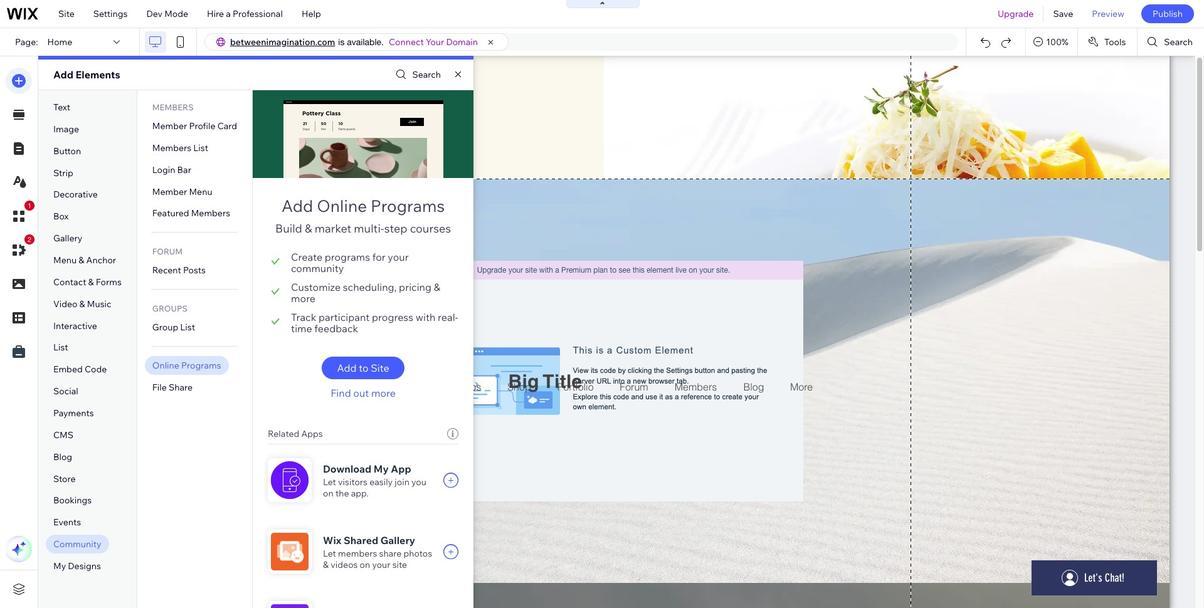 Task type: describe. For each thing, give the bounding box(es) containing it.
scheduling,
[[343, 281, 397, 294]]

progress
[[372, 311, 413, 324]]

domain
[[446, 36, 478, 48]]

file
[[152, 382, 167, 393]]

is
[[338, 37, 345, 47]]

the
[[336, 488, 349, 499]]

dev
[[146, 8, 162, 19]]

1 horizontal spatial menu
[[189, 186, 212, 197]]

0 horizontal spatial menu
[[53, 255, 77, 266]]

embed
[[53, 364, 83, 375]]

track
[[291, 311, 316, 324]]

available.
[[347, 37, 384, 47]]

forms
[[96, 277, 122, 288]]

share
[[379, 548, 402, 560]]

add to site
[[337, 362, 389, 374]]

your
[[426, 36, 444, 48]]

on inside download my app let visitors easily join you on the app.
[[323, 488, 334, 499]]

payments
[[53, 408, 94, 419]]

participant
[[319, 311, 370, 324]]

recent posts
[[152, 265, 206, 276]]

pricing
[[399, 281, 432, 294]]

tools button
[[1078, 28, 1137, 56]]

button
[[53, 145, 81, 157]]

social
[[53, 386, 78, 397]]

help
[[302, 8, 321, 19]]

my designs
[[53, 561, 101, 572]]

you
[[412, 477, 427, 488]]

cms
[[53, 430, 73, 441]]

& inside add online programs build & market multi-step courses
[[305, 221, 312, 236]]

gallery inside wix shared gallery let members share photos & videos on your site
[[381, 534, 415, 547]]

group
[[152, 322, 178, 333]]

forum
[[152, 247, 183, 257]]

member profile card
[[152, 120, 237, 132]]

add for elements
[[53, 68, 73, 81]]

members list
[[152, 142, 208, 154]]

photos
[[404, 548, 432, 560]]

menu & anchor
[[53, 255, 116, 266]]

posts
[[183, 265, 206, 276]]

featured
[[152, 208, 189, 219]]

publish button
[[1142, 4, 1194, 23]]

your inside create programs for your community
[[388, 251, 409, 263]]

& left forms
[[88, 277, 94, 288]]

hire a professional
[[207, 8, 283, 19]]

app.
[[351, 488, 369, 499]]

bar
[[177, 164, 191, 175]]

1
[[28, 202, 31, 210]]

wix
[[323, 534, 341, 547]]

add for online
[[282, 196, 313, 216]]

members
[[338, 548, 377, 560]]

0 horizontal spatial gallery
[[53, 233, 82, 244]]

courses
[[410, 221, 451, 236]]

& right video
[[79, 298, 85, 310]]

multi-
[[354, 221, 384, 236]]

featured members
[[152, 208, 230, 219]]

visitors
[[338, 477, 368, 488]]

market
[[315, 221, 351, 236]]

your inside wix shared gallery let members share photos & videos on your site
[[372, 560, 391, 571]]

share
[[169, 382, 193, 393]]

tools
[[1105, 36, 1126, 48]]

decorative
[[53, 189, 98, 200]]

0 vertical spatial search
[[1164, 36, 1193, 48]]

add to site button
[[322, 357, 405, 379]]

add online programs build & market multi-step courses
[[275, 196, 451, 236]]

2 button
[[6, 235, 34, 263]]

2 vertical spatial list
[[53, 342, 68, 353]]

real-
[[438, 311, 458, 324]]

download
[[323, 463, 371, 475]]

download my app let visitors easily join you on the app.
[[323, 463, 427, 499]]

contact
[[53, 277, 86, 288]]

members for members list
[[152, 142, 191, 154]]

join
[[395, 477, 410, 488]]

designs
[[68, 561, 101, 572]]

programs inside add online programs build & market multi-step courses
[[371, 196, 445, 216]]

2
[[28, 236, 31, 243]]

track participant progress with real- time feedback
[[291, 311, 458, 335]]

member for member profile card
[[152, 120, 187, 132]]

step
[[384, 221, 408, 236]]

for
[[372, 251, 386, 263]]



Task type: vqa. For each thing, say whether or not it's contained in the screenshot.
your
yes



Task type: locate. For each thing, give the bounding box(es) containing it.
online up file
[[152, 360, 179, 371]]

add inside add online programs build & market multi-step courses
[[282, 196, 313, 216]]

hire
[[207, 8, 224, 19]]

1 vertical spatial let
[[323, 548, 336, 560]]

0 horizontal spatial on
[[323, 488, 334, 499]]

menu up featured members
[[189, 186, 212, 197]]

online
[[317, 196, 367, 216], [152, 360, 179, 371]]

0 horizontal spatial online
[[152, 360, 179, 371]]

0 vertical spatial add
[[53, 68, 73, 81]]

100% button
[[1026, 28, 1078, 56]]

on right the videos
[[360, 560, 370, 571]]

programs up 'step'
[[371, 196, 445, 216]]

to
[[359, 362, 369, 374]]

related apps
[[268, 428, 323, 440]]

interactive
[[53, 320, 97, 332]]

find out more
[[331, 387, 396, 400]]

1 vertical spatial online
[[152, 360, 179, 371]]

time
[[291, 322, 312, 335]]

&
[[305, 221, 312, 236], [79, 255, 84, 266], [88, 277, 94, 288], [434, 281, 440, 294], [79, 298, 85, 310], [323, 560, 329, 571]]

more up track
[[291, 292, 316, 305]]

site
[[58, 8, 75, 19], [371, 362, 389, 374]]

apps
[[301, 428, 323, 440]]

1 horizontal spatial on
[[360, 560, 370, 571]]

2 vertical spatial members
[[191, 208, 230, 219]]

add for to
[[337, 362, 357, 374]]

1 horizontal spatial gallery
[[381, 534, 415, 547]]

0 horizontal spatial search
[[412, 69, 441, 80]]

embed code
[[53, 364, 107, 375]]

let inside wix shared gallery let members share photos & videos on your site
[[323, 548, 336, 560]]

1 let from the top
[[323, 477, 336, 488]]

1 vertical spatial members
[[152, 142, 191, 154]]

strip
[[53, 167, 73, 179]]

more right out
[[371, 387, 396, 400]]

on inside wix shared gallery let members share photos & videos on your site
[[360, 560, 370, 571]]

settings
[[93, 8, 128, 19]]

1 vertical spatial search button
[[393, 66, 441, 84]]

gallery
[[53, 233, 82, 244], [381, 534, 415, 547]]

online programs
[[152, 360, 221, 371]]

add up text
[[53, 68, 73, 81]]

customize scheduling, pricing & more
[[291, 281, 440, 305]]

1 button
[[6, 201, 34, 230]]

login
[[152, 164, 175, 175]]

0 horizontal spatial add
[[53, 68, 73, 81]]

home
[[47, 36, 72, 48]]

text
[[53, 102, 70, 113]]

1 horizontal spatial my
[[374, 463, 389, 475]]

save
[[1053, 8, 1073, 19]]

0 vertical spatial let
[[323, 477, 336, 488]]

1 member from the top
[[152, 120, 187, 132]]

& inside customize scheduling, pricing & more
[[434, 281, 440, 294]]

app
[[391, 463, 411, 475]]

elements
[[76, 68, 120, 81]]

groups
[[152, 304, 188, 314]]

related
[[268, 428, 299, 440]]

site up the home
[[58, 8, 75, 19]]

0 vertical spatial gallery
[[53, 233, 82, 244]]

0 vertical spatial member
[[152, 120, 187, 132]]

& left anchor
[[79, 255, 84, 266]]

blog
[[53, 451, 72, 463]]

member menu
[[152, 186, 212, 197]]

customize
[[291, 281, 341, 294]]

1 horizontal spatial add
[[282, 196, 313, 216]]

my left designs
[[53, 561, 66, 572]]

feedback
[[314, 322, 358, 335]]

music
[[87, 298, 111, 310]]

online inside add online programs build & market multi-step courses
[[317, 196, 367, 216]]

0 vertical spatial more
[[291, 292, 316, 305]]

my up easily
[[374, 463, 389, 475]]

your right for at the top left of page
[[388, 251, 409, 263]]

a
[[226, 8, 231, 19]]

100%
[[1046, 36, 1069, 48]]

add left to
[[337, 362, 357, 374]]

online up market
[[317, 196, 367, 216]]

0 horizontal spatial more
[[291, 292, 316, 305]]

menu
[[189, 186, 212, 197], [53, 255, 77, 266]]

list
[[193, 142, 208, 154], [180, 322, 195, 333], [53, 342, 68, 353]]

gallery down box
[[53, 233, 82, 244]]

members down member menu
[[191, 208, 230, 219]]

create
[[291, 251, 323, 263]]

your
[[388, 251, 409, 263], [372, 560, 391, 571]]

member up members list on the left top
[[152, 120, 187, 132]]

1 vertical spatial list
[[180, 322, 195, 333]]

1 vertical spatial programs
[[181, 360, 221, 371]]

site
[[392, 560, 407, 571]]

0 horizontal spatial programs
[[181, 360, 221, 371]]

list up embed
[[53, 342, 68, 353]]

2 vertical spatial add
[[337, 362, 357, 374]]

bookings
[[53, 495, 92, 506]]

list for members list
[[193, 142, 208, 154]]

member up featured
[[152, 186, 187, 197]]

1 vertical spatial on
[[360, 560, 370, 571]]

preview
[[1092, 8, 1125, 19]]

1 vertical spatial search
[[412, 69, 441, 80]]

2 member from the top
[[152, 186, 187, 197]]

profile
[[189, 120, 215, 132]]

search down publish
[[1164, 36, 1193, 48]]

add inside "button"
[[337, 362, 357, 374]]

0 vertical spatial your
[[388, 251, 409, 263]]

search button down publish
[[1138, 28, 1204, 56]]

1 vertical spatial more
[[371, 387, 396, 400]]

site inside "button"
[[371, 362, 389, 374]]

0 vertical spatial online
[[317, 196, 367, 216]]

on
[[323, 488, 334, 499], [360, 560, 370, 571]]

find out more button
[[322, 387, 405, 400]]

0 horizontal spatial site
[[58, 8, 75, 19]]

on left the
[[323, 488, 334, 499]]

list down profile
[[193, 142, 208, 154]]

0 vertical spatial search button
[[1138, 28, 1204, 56]]

search
[[1164, 36, 1193, 48], [412, 69, 441, 80]]

2 let from the top
[[323, 548, 336, 560]]

professional
[[233, 8, 283, 19]]

recent
[[152, 265, 181, 276]]

shared
[[344, 534, 378, 547]]

1 horizontal spatial search
[[1164, 36, 1193, 48]]

add elements
[[53, 68, 120, 81]]

0 vertical spatial site
[[58, 8, 75, 19]]

1 horizontal spatial site
[[371, 362, 389, 374]]

let down wix
[[323, 548, 336, 560]]

0 vertical spatial list
[[193, 142, 208, 154]]

list right group at the bottom of the page
[[180, 322, 195, 333]]

0 horizontal spatial my
[[53, 561, 66, 572]]

code
[[85, 364, 107, 375]]

your left 'site'
[[372, 560, 391, 571]]

is available. connect your domain
[[338, 36, 478, 48]]

anchor
[[86, 255, 116, 266]]

video
[[53, 298, 77, 310]]

1 horizontal spatial online
[[317, 196, 367, 216]]

1 vertical spatial menu
[[53, 255, 77, 266]]

programs
[[371, 196, 445, 216], [181, 360, 221, 371]]

programs up share
[[181, 360, 221, 371]]

members up login bar
[[152, 142, 191, 154]]

members for members
[[152, 102, 194, 112]]

events
[[53, 517, 81, 528]]

0 vertical spatial on
[[323, 488, 334, 499]]

contact & forms
[[53, 277, 122, 288]]

add up build
[[282, 196, 313, 216]]

menu up contact
[[53, 255, 77, 266]]

create programs for your community
[[291, 251, 409, 275]]

0 vertical spatial programs
[[371, 196, 445, 216]]

login bar
[[152, 164, 191, 175]]

publish
[[1153, 8, 1183, 19]]

members up member profile card
[[152, 102, 194, 112]]

box
[[53, 211, 69, 222]]

wix shared gallery let members share photos & videos on your site
[[323, 534, 432, 571]]

1 horizontal spatial more
[[371, 387, 396, 400]]

let inside download my app let visitors easily join you on the app.
[[323, 477, 336, 488]]

gallery up the share
[[381, 534, 415, 547]]

& left the videos
[[323, 560, 329, 571]]

search down your at the top left of page
[[412, 69, 441, 80]]

more inside customize scheduling, pricing & more
[[291, 292, 316, 305]]

store
[[53, 473, 76, 485]]

group list
[[152, 322, 195, 333]]

& inside wix shared gallery let members share photos & videos on your site
[[323, 560, 329, 571]]

video & music
[[53, 298, 111, 310]]

& right build
[[305, 221, 312, 236]]

videos
[[331, 560, 358, 571]]

dev mode
[[146, 8, 188, 19]]

site right to
[[371, 362, 389, 374]]

card
[[217, 120, 237, 132]]

0 vertical spatial my
[[374, 463, 389, 475]]

0 vertical spatial menu
[[189, 186, 212, 197]]

preview button
[[1083, 0, 1134, 28]]

my inside download my app let visitors easily join you on the app.
[[374, 463, 389, 475]]

1 vertical spatial add
[[282, 196, 313, 216]]

1 vertical spatial my
[[53, 561, 66, 572]]

easily
[[370, 477, 393, 488]]

1 vertical spatial site
[[371, 362, 389, 374]]

2 horizontal spatial add
[[337, 362, 357, 374]]

1 vertical spatial gallery
[[381, 534, 415, 547]]

1 horizontal spatial programs
[[371, 196, 445, 216]]

list for group list
[[180, 322, 195, 333]]

0 vertical spatial members
[[152, 102, 194, 112]]

& right pricing
[[434, 281, 440, 294]]

search button down is available. connect your domain
[[393, 66, 441, 84]]

member for member menu
[[152, 186, 187, 197]]

out
[[353, 387, 369, 400]]

find
[[331, 387, 351, 400]]

1 horizontal spatial search button
[[1138, 28, 1204, 56]]

let for wix shared gallery
[[323, 548, 336, 560]]

let for download my app
[[323, 477, 336, 488]]

build
[[275, 221, 302, 236]]

0 horizontal spatial search button
[[393, 66, 441, 84]]

1 vertical spatial your
[[372, 560, 391, 571]]

1 vertical spatial member
[[152, 186, 187, 197]]

let down download
[[323, 477, 336, 488]]



